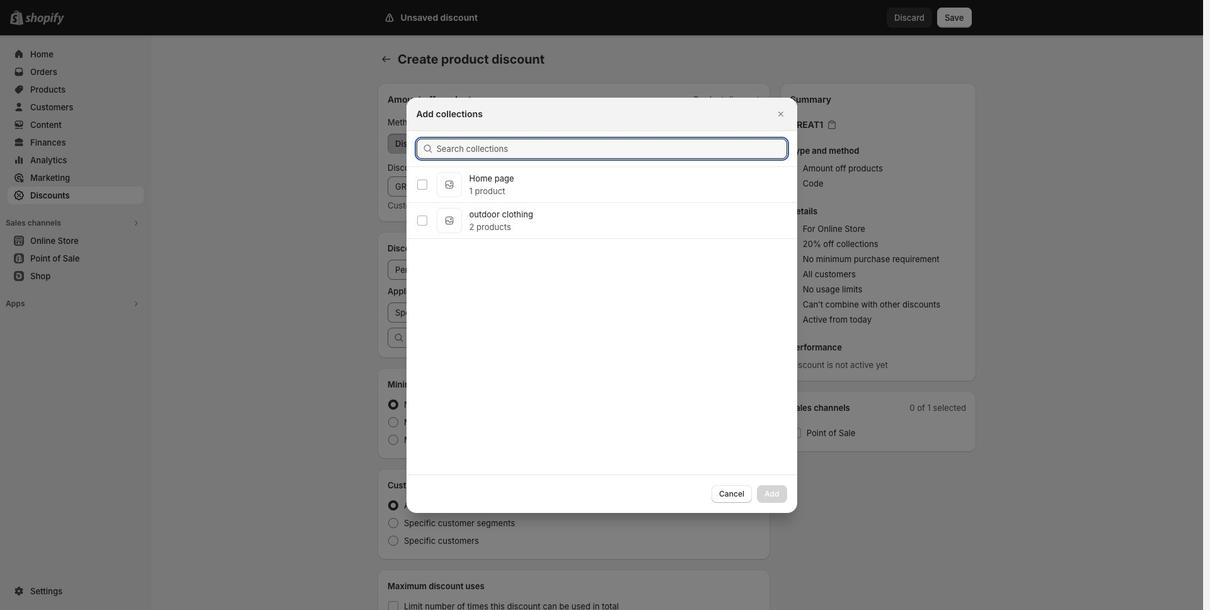 Task type: describe. For each thing, give the bounding box(es) containing it.
shopify image
[[25, 13, 64, 25]]



Task type: locate. For each thing, give the bounding box(es) containing it.
dialog
[[0, 97, 1204, 513]]

Search collections text field
[[437, 138, 787, 159]]



Task type: vqa. For each thing, say whether or not it's contained in the screenshot.
Store
no



